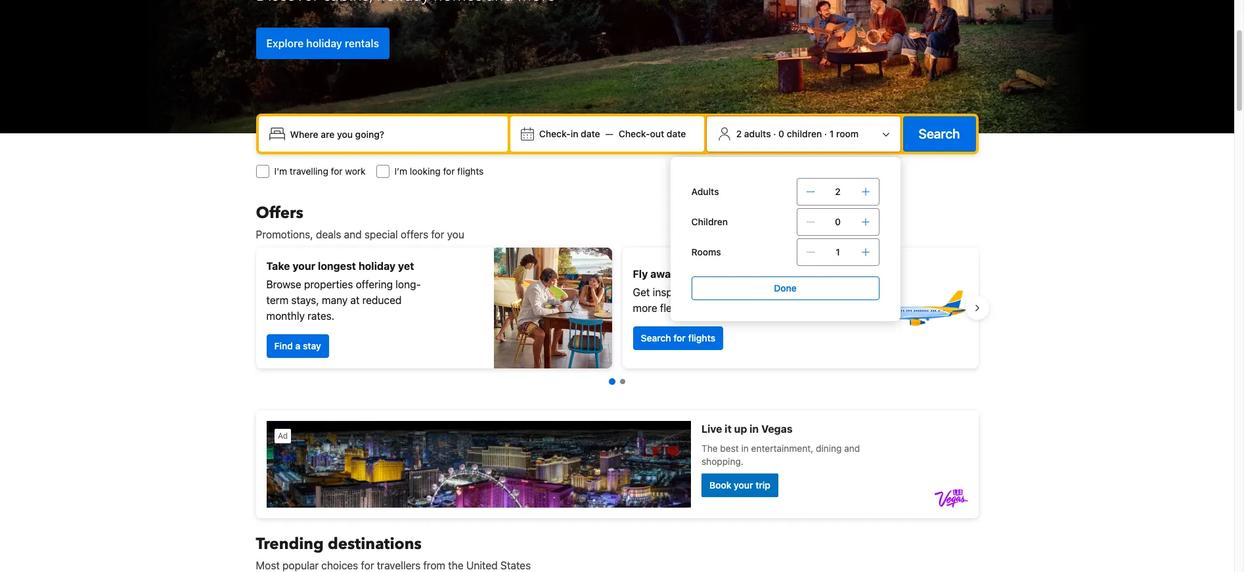 Task type: locate. For each thing, give the bounding box(es) containing it.
· right the adults
[[774, 128, 777, 139]]

for inside offers promotions, deals and special offers for you
[[431, 229, 445, 241]]

and
[[344, 229, 362, 241], [741, 287, 759, 298]]

special
[[365, 229, 398, 241]]

adults
[[692, 186, 720, 197]]

1 horizontal spatial 1
[[836, 246, 841, 258]]

date right in
[[581, 128, 601, 139]]

1 horizontal spatial holiday
[[359, 260, 396, 272]]

your right to
[[693, 268, 715, 280]]

done
[[774, 283, 797, 294]]

states
[[501, 560, 531, 572]]

2 check- from the left
[[619, 128, 650, 139]]

0 horizontal spatial 1
[[830, 128, 834, 139]]

0 vertical spatial 2
[[737, 128, 742, 139]]

i'm
[[395, 166, 408, 177]]

1 inside button
[[830, 128, 834, 139]]

for
[[331, 166, 343, 177], [443, 166, 455, 177], [431, 229, 445, 241], [674, 333, 686, 344], [361, 560, 374, 572]]

1
[[830, 128, 834, 139], [836, 246, 841, 258]]

1 horizontal spatial 2
[[836, 186, 841, 197]]

longest
[[318, 260, 356, 272]]

Where are you going? field
[[285, 122, 503, 146]]

1 horizontal spatial date
[[667, 128, 687, 139]]

0 horizontal spatial search
[[641, 333, 672, 344]]

your right take
[[293, 260, 316, 272]]

holiday
[[306, 37, 342, 49], [359, 260, 396, 272], [753, 268, 790, 280]]

holiday left the rentals
[[306, 37, 342, 49]]

date
[[581, 128, 601, 139], [667, 128, 687, 139]]

for inside trending destinations most popular choices for travellers from the united states
[[361, 560, 374, 572]]

done button
[[692, 277, 880, 300]]

for right looking
[[443, 166, 455, 177]]

2 vertical spatial flights
[[689, 333, 716, 344]]

away
[[651, 268, 677, 280]]

0 horizontal spatial date
[[581, 128, 601, 139]]

check- right —
[[619, 128, 650, 139]]

check- left —
[[540, 128, 571, 139]]

browse
[[267, 279, 302, 291]]

and inside the fly away to your dream holiday get inspired, compare and book flights with more flexibility
[[741, 287, 759, 298]]

search inside button
[[919, 126, 961, 141]]

1 up the with
[[836, 246, 841, 258]]

fly away to your dream holiday image
[[877, 262, 969, 354]]

dream
[[718, 268, 751, 280]]

for down the destinations in the bottom of the page
[[361, 560, 374, 572]]

1 vertical spatial search
[[641, 333, 672, 344]]

0 horizontal spatial flights
[[458, 166, 484, 177]]

monthly
[[267, 310, 305, 322]]

0 vertical spatial flights
[[458, 166, 484, 177]]

0 horizontal spatial 2
[[737, 128, 742, 139]]

region
[[246, 243, 990, 374]]

2 for 2
[[836, 186, 841, 197]]

the
[[448, 560, 464, 572]]

1 vertical spatial 0
[[835, 216, 841, 227]]

2 for 2 adults · 0 children · 1 room
[[737, 128, 742, 139]]

1 left room
[[830, 128, 834, 139]]

0 horizontal spatial ·
[[774, 128, 777, 139]]

at
[[351, 294, 360, 306]]

check-
[[540, 128, 571, 139], [619, 128, 650, 139]]

with
[[821, 287, 841, 298]]

rooms
[[692, 246, 722, 258]]

deals
[[316, 229, 341, 241]]

for left you on the top of page
[[431, 229, 445, 241]]

2 inside button
[[737, 128, 742, 139]]

2 horizontal spatial flights
[[788, 287, 818, 298]]

find
[[274, 340, 293, 352]]

main content containing offers
[[246, 202, 990, 573]]

flights left the with
[[788, 287, 818, 298]]

1 horizontal spatial search
[[919, 126, 961, 141]]

progress bar
[[609, 379, 625, 385]]

—
[[606, 128, 614, 139]]

1 horizontal spatial check-
[[619, 128, 650, 139]]

travellers
[[377, 560, 421, 572]]

1 vertical spatial 1
[[836, 246, 841, 258]]

1 horizontal spatial and
[[741, 287, 759, 298]]

0 horizontal spatial and
[[344, 229, 362, 241]]

holiday up offering
[[359, 260, 396, 272]]

0 vertical spatial 0
[[779, 128, 785, 139]]

·
[[774, 128, 777, 139], [825, 128, 828, 139]]

0 vertical spatial and
[[344, 229, 362, 241]]

flights inside the fly away to your dream holiday get inspired, compare and book flights with more flexibility
[[788, 287, 818, 298]]

1 vertical spatial and
[[741, 287, 759, 298]]

0 horizontal spatial 0
[[779, 128, 785, 139]]

flights right looking
[[458, 166, 484, 177]]

your
[[293, 260, 316, 272], [693, 268, 715, 280]]

2 left the adults
[[737, 128, 742, 139]]

holiday up book
[[753, 268, 790, 280]]

check-out date button
[[614, 122, 692, 146]]

offers
[[256, 202, 304, 224]]

flights down flexibility on the bottom of the page
[[689, 333, 716, 344]]

0 vertical spatial 1
[[830, 128, 834, 139]]

and left book
[[741, 287, 759, 298]]

1 horizontal spatial ·
[[825, 128, 828, 139]]

2
[[737, 128, 742, 139], [836, 186, 841, 197]]

0
[[779, 128, 785, 139], [835, 216, 841, 227]]

0 horizontal spatial holiday
[[306, 37, 342, 49]]

flights
[[458, 166, 484, 177], [788, 287, 818, 298], [689, 333, 716, 344]]

search for flights link
[[633, 327, 724, 350]]

to
[[680, 268, 690, 280]]

yet
[[398, 260, 414, 272]]

offers
[[401, 229, 429, 241]]

· right the children
[[825, 128, 828, 139]]

and right deals
[[344, 229, 362, 241]]

0 vertical spatial search
[[919, 126, 961, 141]]

2 horizontal spatial holiday
[[753, 268, 790, 280]]

search button
[[903, 116, 976, 152]]

explore holiday rentals
[[267, 37, 379, 49]]

reduced
[[363, 294, 402, 306]]

date right out
[[667, 128, 687, 139]]

room
[[837, 128, 859, 139]]

0 horizontal spatial your
[[293, 260, 316, 272]]

children
[[787, 128, 822, 139]]

stay
[[303, 340, 321, 352]]

out
[[650, 128, 665, 139]]

fly away to your dream holiday get inspired, compare and book flights with more flexibility
[[633, 268, 841, 314]]

trending destinations most popular choices for travellers from the united states
[[256, 534, 531, 572]]

search for flights
[[641, 333, 716, 344]]

check-in date button
[[534, 122, 606, 146]]

check-in date — check-out date
[[540, 128, 687, 139]]

long-
[[396, 279, 421, 291]]

find a stay link
[[267, 335, 329, 358]]

0 horizontal spatial check-
[[540, 128, 571, 139]]

your inside "take your longest holiday yet browse properties offering long- term stays, many at reduced monthly rates."
[[293, 260, 316, 272]]

1 horizontal spatial your
[[693, 268, 715, 280]]

1 vertical spatial 2
[[836, 186, 841, 197]]

get
[[633, 287, 650, 298]]

search for search
[[919, 126, 961, 141]]

main content
[[246, 202, 990, 573]]

search
[[919, 126, 961, 141], [641, 333, 672, 344]]

book
[[762, 287, 786, 298]]

2 down room
[[836, 186, 841, 197]]

1 vertical spatial flights
[[788, 287, 818, 298]]

more
[[633, 302, 658, 314]]



Task type: vqa. For each thing, say whether or not it's contained in the screenshot.


Task type: describe. For each thing, give the bounding box(es) containing it.
destinations
[[328, 534, 422, 555]]

in
[[571, 128, 579, 139]]

travelling
[[290, 166, 329, 177]]

0 inside button
[[779, 128, 785, 139]]

and inside offers promotions, deals and special offers for you
[[344, 229, 362, 241]]

2 date from the left
[[667, 128, 687, 139]]

region containing take your longest holiday yet
[[246, 243, 990, 374]]

advertisement region
[[256, 411, 979, 519]]

explore holiday rentals link
[[256, 27, 390, 59]]

from
[[423, 560, 446, 572]]

rates.
[[308, 310, 335, 322]]

choices
[[322, 560, 358, 572]]

trending
[[256, 534, 324, 555]]

explore
[[267, 37, 304, 49]]

take
[[267, 260, 290, 272]]

1 · from the left
[[774, 128, 777, 139]]

2 adults · 0 children · 1 room button
[[712, 122, 896, 147]]

offers promotions, deals and special offers for you
[[256, 202, 465, 241]]

promotions,
[[256, 229, 313, 241]]

holiday inside "take your longest holiday yet browse properties offering long- term stays, many at reduced monthly rates."
[[359, 260, 396, 272]]

take your longest holiday yet browse properties offering long- term stays, many at reduced monthly rates.
[[267, 260, 421, 322]]

a
[[295, 340, 301, 352]]

holiday inside the fly away to your dream holiday get inspired, compare and book flights with more flexibility
[[753, 268, 790, 280]]

inspired,
[[653, 287, 694, 298]]

compare
[[697, 287, 739, 298]]

i'm travelling for work
[[274, 166, 366, 177]]

popular
[[283, 560, 319, 572]]

progress bar inside main content
[[609, 379, 625, 385]]

2 adults · 0 children · 1 room
[[737, 128, 859, 139]]

stays,
[[291, 294, 319, 306]]

for left work at left top
[[331, 166, 343, 177]]

1 horizontal spatial 0
[[835, 216, 841, 227]]

flexibility
[[660, 302, 702, 314]]

adults
[[745, 128, 771, 139]]

your inside the fly away to your dream holiday get inspired, compare and book flights with more flexibility
[[693, 268, 715, 280]]

take your longest holiday yet image
[[494, 248, 612, 369]]

search for search for flights
[[641, 333, 672, 344]]

i'm looking for flights
[[395, 166, 484, 177]]

for down flexibility on the bottom of the page
[[674, 333, 686, 344]]

many
[[322, 294, 348, 306]]

i'm
[[274, 166, 287, 177]]

rentals
[[345, 37, 379, 49]]

work
[[345, 166, 366, 177]]

offering
[[356, 279, 393, 291]]

you
[[447, 229, 465, 241]]

1 check- from the left
[[540, 128, 571, 139]]

looking
[[410, 166, 441, 177]]

united
[[467, 560, 498, 572]]

find a stay
[[274, 340, 321, 352]]

1 date from the left
[[581, 128, 601, 139]]

children
[[692, 216, 728, 227]]

fly
[[633, 268, 648, 280]]

term
[[267, 294, 289, 306]]

1 horizontal spatial flights
[[689, 333, 716, 344]]

properties
[[304, 279, 353, 291]]

2 · from the left
[[825, 128, 828, 139]]

most
[[256, 560, 280, 572]]



